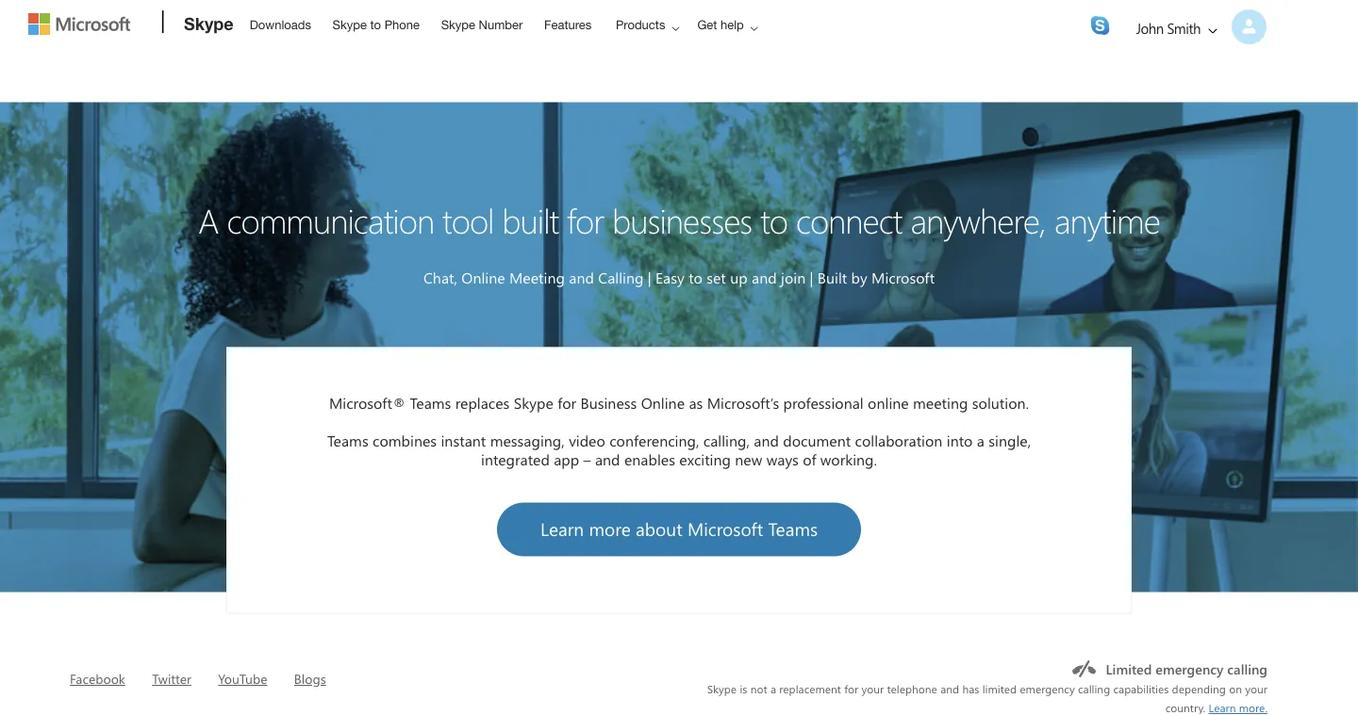 Task type: vqa. For each thing, say whether or not it's contained in the screenshot.
We inside the We support all the major methods and lots of other ones too, including in-store vouchers.
no



Task type: describe. For each thing, give the bounding box(es) containing it.
skype for skype number
[[441, 17, 475, 32]]

meeting
[[509, 267, 565, 287]]

0 horizontal spatial emergency
[[1020, 682, 1075, 697]]

youtube link
[[218, 670, 267, 688]]

teams inside teams combines instant messaging, video conferencing, calling, and document collaboration into a single, integrated app – and enables exciting new ways of working.
[[327, 431, 368, 451]]

connect
[[796, 197, 902, 242]]

professional
[[783, 393, 864, 413]]

set
[[707, 267, 726, 287]]

solution.
[[972, 393, 1029, 413]]

working.
[[820, 449, 877, 470]]

for inside the limited emergency calling skype is not a replacement for your telephone and has limited emergency calling capabilities depending on your country.
[[844, 682, 858, 697]]

features link
[[536, 1, 600, 46]]

microsoft® teams replaces skype for business online as microsoft's professional online meeting solution.
[[329, 393, 1029, 413]]

youtube
[[218, 670, 267, 688]]

downloads
[[250, 17, 311, 32]]

microsoft inside learn more about microsoft teams link
[[687, 517, 763, 541]]

avatar image
[[1232, 9, 1267, 44]]

and right –
[[595, 449, 620, 470]]

learn more.
[[1209, 701, 1268, 716]]

businesses
[[612, 197, 752, 242]]

meeting
[[913, 393, 968, 413]]

as
[[689, 393, 703, 413]]

twitter
[[152, 670, 191, 688]]

skype up messaging,
[[514, 393, 553, 413]]

facebook
[[70, 670, 125, 688]]

2 vertical spatial teams
[[768, 517, 818, 541]]

number
[[479, 17, 523, 32]]

not
[[750, 682, 767, 697]]

collaboration
[[855, 431, 943, 451]]

messaging,
[[490, 431, 565, 451]]

john smith
[[1136, 19, 1201, 38]]

calling,
[[703, 431, 750, 451]]

new
[[735, 449, 762, 470]]

microsoft image
[[28, 13, 130, 35]]

single,
[[989, 431, 1031, 451]]

2 | from the left
[[810, 267, 813, 287]]

skype number link
[[433, 1, 531, 46]]

get help button
[[685, 1, 773, 48]]

for for skype
[[558, 393, 576, 413]]

get help
[[697, 17, 744, 32]]

 link
[[1091, 16, 1110, 35]]

tool
[[442, 197, 494, 242]]

ways
[[766, 449, 799, 470]]

phone
[[384, 17, 420, 32]]

join
[[781, 267, 806, 287]]

telephone
[[887, 682, 937, 697]]

capabilities
[[1113, 682, 1169, 697]]

chat, online meeting and calling | easy to set up and join | built by microsoft
[[423, 267, 935, 287]]

anywhere,
[[910, 197, 1046, 242]]

products
[[616, 17, 665, 32]]

learn for learn more.
[[1209, 701, 1236, 716]]

on
[[1229, 682, 1242, 697]]

depending
[[1172, 682, 1226, 697]]

anytime
[[1054, 197, 1160, 242]]

learn more about microsoft teams link
[[497, 503, 861, 557]]

business
[[580, 393, 637, 413]]

replacement
[[779, 682, 841, 697]]

skype number
[[441, 17, 523, 32]]

communication
[[227, 197, 434, 242]]

1 horizontal spatial teams
[[410, 393, 451, 413]]

exciting
[[679, 449, 731, 470]]

skype for skype to phone
[[332, 17, 367, 32]]

by
[[851, 267, 867, 287]]

a inside teams combines instant messaging, video conferencing, calling, and document collaboration into a single, integrated app – and enables exciting new ways of working.
[[977, 431, 985, 451]]

1 horizontal spatial calling
[[1227, 660, 1268, 678]]



Task type: locate. For each thing, give the bounding box(es) containing it.
emergency
[[1156, 660, 1224, 678], [1020, 682, 1075, 697]]

teams
[[410, 393, 451, 413], [327, 431, 368, 451], [768, 517, 818, 541]]

skype link
[[174, 1, 239, 52]]

0 horizontal spatial teams
[[327, 431, 368, 451]]

0 vertical spatial a
[[977, 431, 985, 451]]

1 horizontal spatial learn
[[1209, 701, 1236, 716]]

skype left number
[[441, 17, 475, 32]]

blogs link
[[294, 670, 326, 688]]

built
[[817, 267, 847, 287]]

0 vertical spatial teams
[[410, 393, 451, 413]]

john smith link
[[1121, 3, 1267, 54]]

and inside the limited emergency calling skype is not a replacement for your telephone and has limited emergency calling capabilities depending on your country.
[[940, 682, 959, 697]]

to left "phone"
[[370, 17, 381, 32]]

microsoft
[[872, 267, 935, 287], [687, 517, 763, 541]]

–
[[583, 449, 591, 470]]

skype
[[184, 13, 234, 33], [332, 17, 367, 32], [441, 17, 475, 32], [514, 393, 553, 413], [707, 682, 737, 697]]

learn more about microsoft teams
[[540, 517, 818, 541]]

blogs
[[294, 670, 326, 688]]

0 horizontal spatial to
[[370, 17, 381, 32]]

2 your from the left
[[1245, 682, 1268, 697]]

your up more.
[[1245, 682, 1268, 697]]

1 vertical spatial learn
[[1209, 701, 1236, 716]]

and right 'calling,'
[[754, 431, 779, 451]]

| right join
[[810, 267, 813, 287]]

a inside the limited emergency calling skype is not a replacement for your telephone and has limited emergency calling capabilities depending on your country.
[[770, 682, 776, 697]]

1 horizontal spatial online
[[641, 393, 685, 413]]

a communication tool built for businesses to connect anywhere, anytime
[[198, 197, 1160, 242]]

skype inside the limited emergency calling skype is not a replacement for your telephone and has limited emergency calling capabilities depending on your country.
[[707, 682, 737, 697]]

online left as
[[641, 393, 685, 413]]

twitter link
[[152, 670, 191, 688]]

for right replacement
[[844, 682, 858, 697]]

chat,
[[423, 267, 457, 287]]

teams combines instant messaging, video conferencing, calling, and document collaboration into a single, integrated app – and enables exciting new ways of working.
[[327, 431, 1031, 470]]

and left calling
[[569, 267, 594, 287]]

features
[[544, 17, 592, 32]]

0 horizontal spatial microsoft
[[687, 517, 763, 541]]

calling up the on
[[1227, 660, 1268, 678]]

products button
[[604, 1, 695, 48]]

has
[[962, 682, 979, 697]]

2 vertical spatial to
[[689, 267, 702, 287]]

0 vertical spatial calling
[[1227, 660, 1268, 678]]

and
[[569, 267, 594, 287], [752, 267, 777, 287], [754, 431, 779, 451], [595, 449, 620, 470], [940, 682, 959, 697]]

microsoft right by
[[872, 267, 935, 287]]

facebook link
[[70, 670, 125, 688]]

learn down the on
[[1209, 701, 1236, 716]]

teams up the combines
[[410, 393, 451, 413]]

learn left more
[[540, 517, 584, 541]]

integrated app
[[481, 449, 579, 470]]

0 horizontal spatial a
[[770, 682, 776, 697]]

smith
[[1167, 19, 1201, 38]]

0 vertical spatial for
[[567, 197, 604, 242]]

to inside "link"
[[370, 17, 381, 32]]

a right not
[[770, 682, 776, 697]]

john smith menu bar
[[68, 0, 1290, 102]]

0 horizontal spatial online
[[462, 267, 505, 287]]

0 vertical spatial learn
[[540, 517, 584, 541]]

to up join
[[760, 197, 788, 242]]

instant
[[441, 431, 486, 451]]

online
[[462, 267, 505, 287], [641, 393, 685, 413]]

1 your from the left
[[862, 682, 884, 697]]

1 horizontal spatial |
[[810, 267, 813, 287]]

combines
[[373, 431, 437, 451]]

1 vertical spatial online
[[641, 393, 685, 413]]

2 horizontal spatial teams
[[768, 517, 818, 541]]

microsoft®
[[329, 393, 406, 413]]

skype left "phone"
[[332, 17, 367, 32]]

your left the telephone
[[862, 682, 884, 697]]

1 vertical spatial emergency
[[1020, 682, 1075, 697]]

get
[[697, 17, 717, 32]]

more.
[[1239, 701, 1268, 716]]

to left set
[[689, 267, 702, 287]]

a
[[977, 431, 985, 451], [770, 682, 776, 697]]

about
[[636, 517, 683, 541]]

2 vertical spatial for
[[844, 682, 858, 697]]

is
[[740, 682, 747, 697]]

online right chat,
[[462, 267, 505, 287]]

a
[[198, 197, 219, 242]]

replaces
[[455, 393, 510, 413]]

| left easy
[[648, 267, 651, 287]]

1 vertical spatial for
[[558, 393, 576, 413]]

0 horizontal spatial your
[[862, 682, 884, 697]]

arrow down image
[[1202, 20, 1224, 42]]

1 horizontal spatial emergency
[[1156, 660, 1224, 678]]

skype inside "link"
[[332, 17, 367, 32]]

limited
[[1106, 660, 1152, 678]]

up
[[730, 267, 748, 287]]

1 | from the left
[[648, 267, 651, 287]]

for left business
[[558, 393, 576, 413]]

downloads link
[[241, 1, 320, 46]]

limited emergency calling skype is not a replacement for your telephone and has limited emergency calling capabilities depending on your country.
[[707, 660, 1268, 716]]

1 vertical spatial teams
[[327, 431, 368, 451]]

0 horizontal spatial learn
[[540, 517, 584, 541]]

microsoft right about
[[687, 517, 763, 541]]

learn
[[540, 517, 584, 541], [1209, 701, 1236, 716]]

skype to phone link
[[324, 1, 428, 46]]

your
[[862, 682, 884, 697], [1245, 682, 1268, 697]]

and left has
[[940, 682, 959, 697]]

into
[[947, 431, 973, 451]]

skype for skype
[[184, 13, 234, 33]]

1 vertical spatial a
[[770, 682, 776, 697]]

2 horizontal spatial to
[[760, 197, 788, 242]]

learn more. link
[[1209, 701, 1268, 716]]

1 horizontal spatial your
[[1245, 682, 1268, 697]]

help
[[721, 17, 744, 32]]

enables
[[624, 449, 675, 470]]

0 vertical spatial emergency
[[1156, 660, 1224, 678]]

to
[[370, 17, 381, 32], [760, 197, 788, 242], [689, 267, 702, 287]]

and right up at the top right of the page
[[752, 267, 777, 287]]

of
[[803, 449, 816, 470]]

calling
[[598, 267, 644, 287]]

calling down limited
[[1078, 682, 1110, 697]]

1 horizontal spatial a
[[977, 431, 985, 451]]

a right into
[[977, 431, 985, 451]]

for for built
[[567, 197, 604, 242]]

1 vertical spatial to
[[760, 197, 788, 242]]

calling
[[1227, 660, 1268, 678], [1078, 682, 1110, 697]]

online
[[868, 393, 909, 413]]

skype left the is
[[707, 682, 737, 697]]

for right the built
[[567, 197, 604, 242]]

learn for learn more about microsoft teams
[[540, 517, 584, 541]]

0 vertical spatial microsoft
[[872, 267, 935, 287]]

skype left downloads link
[[184, 13, 234, 33]]

teams down ways
[[768, 517, 818, 541]]

1 vertical spatial microsoft
[[687, 517, 763, 541]]

microsoft's
[[707, 393, 779, 413]]

1 vertical spatial calling
[[1078, 682, 1110, 697]]

country.
[[1165, 701, 1206, 716]]

document
[[783, 431, 851, 451]]

emergency right the limited
[[1020, 682, 1075, 697]]

0 horizontal spatial calling
[[1078, 682, 1110, 697]]

0 vertical spatial online
[[462, 267, 505, 287]]

john
[[1136, 19, 1164, 38]]

1 horizontal spatial to
[[689, 267, 702, 287]]

built
[[502, 197, 559, 242]]

0 vertical spatial to
[[370, 17, 381, 32]]

0 horizontal spatial |
[[648, 267, 651, 287]]

skype to phone
[[332, 17, 420, 32]]

more
[[589, 517, 631, 541]]

teams down microsoft®
[[327, 431, 368, 451]]

1 horizontal spatial microsoft
[[872, 267, 935, 287]]

easy
[[655, 267, 684, 287]]

limited
[[982, 682, 1017, 697]]

|
[[648, 267, 651, 287], [810, 267, 813, 287]]

video
[[569, 431, 605, 451]]

emergency up depending
[[1156, 660, 1224, 678]]

conferencing,
[[609, 431, 699, 451]]



